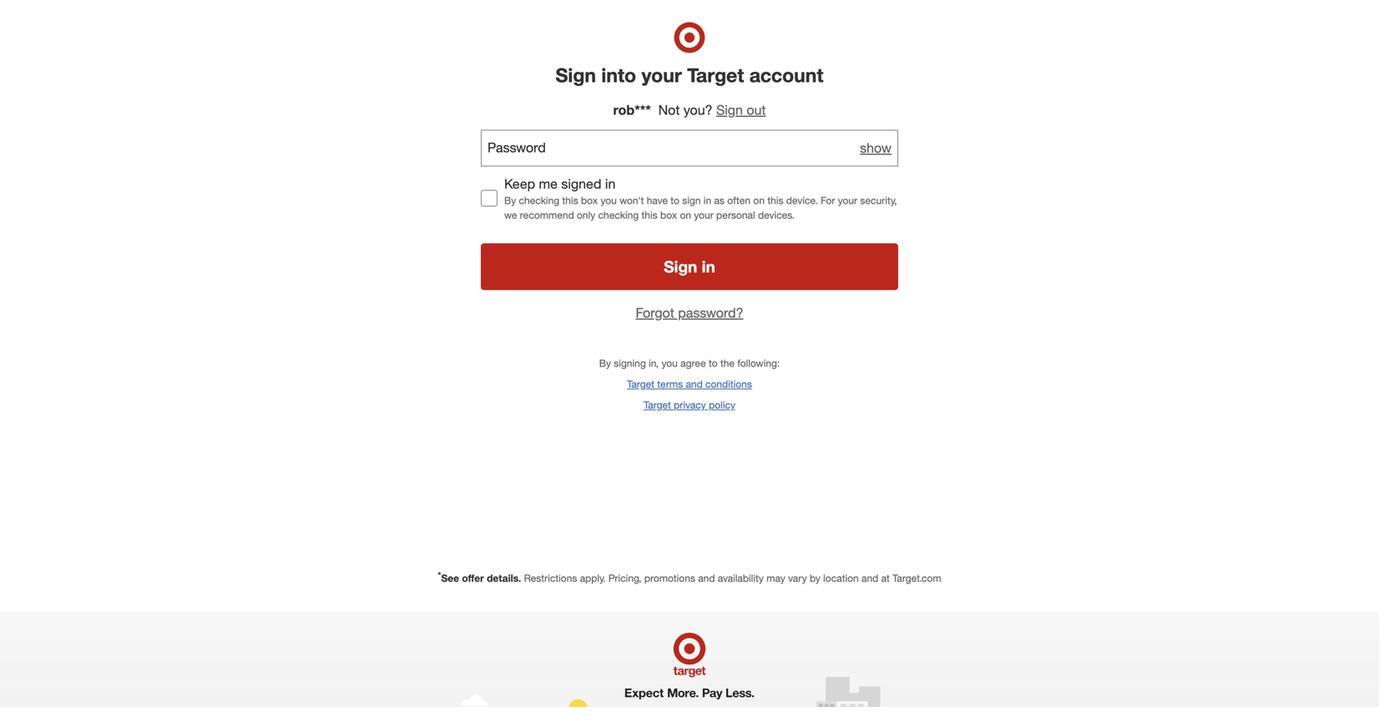 Task type: vqa. For each thing, say whether or not it's contained in the screenshot.
Target terms and conditions's Target
yes



Task type: locate. For each thing, give the bounding box(es) containing it.
2 vertical spatial sign
[[664, 257, 697, 276]]

this
[[562, 194, 578, 207], [768, 194, 784, 207], [642, 209, 658, 221]]

location
[[823, 572, 859, 584]]

policy
[[709, 399, 736, 411]]

2 horizontal spatial your
[[838, 194, 858, 207]]

for
[[821, 194, 835, 207]]

0 horizontal spatial sign
[[556, 63, 596, 87]]

keep
[[504, 176, 535, 192]]

availability
[[718, 572, 764, 584]]

signed
[[561, 176, 602, 192]]

0 horizontal spatial by
[[504, 194, 516, 207]]

1 vertical spatial target
[[627, 378, 655, 390]]

0 horizontal spatial checking
[[519, 194, 560, 207]]

1 horizontal spatial your
[[694, 209, 714, 221]]

2 horizontal spatial this
[[768, 194, 784, 207]]

sign
[[682, 194, 701, 207]]

in right signed
[[605, 176, 616, 192]]

sign up forgot password?
[[664, 257, 697, 276]]

target down "signing"
[[627, 378, 655, 390]]

this down signed
[[562, 194, 578, 207]]

often
[[727, 194, 751, 207]]

device.
[[786, 194, 818, 207]]

into
[[602, 63, 636, 87]]

0 vertical spatial to
[[671, 194, 680, 207]]

target
[[687, 63, 744, 87], [627, 378, 655, 390], [644, 399, 671, 411]]

you
[[601, 194, 617, 207], [662, 357, 678, 369]]

0 horizontal spatial this
[[562, 194, 578, 207]]

None checkbox
[[481, 190, 498, 207]]

following:
[[738, 357, 780, 369]]

forgot
[[636, 305, 674, 321]]

sign left into
[[556, 63, 596, 87]]

1 vertical spatial to
[[709, 357, 718, 369]]

checking up recommend
[[519, 194, 560, 207]]

1 vertical spatial box
[[660, 209, 677, 221]]

signing
[[614, 357, 646, 369]]

0 vertical spatial sign
[[556, 63, 596, 87]]

1 horizontal spatial by
[[599, 357, 611, 369]]

target for target terms and conditions
[[627, 378, 655, 390]]

forgot password? link
[[636, 305, 744, 321]]

sign into your target account
[[556, 63, 824, 87]]

0 vertical spatial by
[[504, 194, 516, 207]]

on down sign
[[680, 209, 691, 221]]

1 vertical spatial in
[[704, 194, 712, 207]]

to
[[671, 194, 680, 207], [709, 357, 718, 369]]

sign left out
[[716, 102, 743, 118]]

*
[[438, 570, 441, 580]]

your right the for on the right top of page
[[838, 194, 858, 207]]

by up we
[[504, 194, 516, 207]]

by
[[504, 194, 516, 207], [599, 357, 611, 369]]

to left sign
[[671, 194, 680, 207]]

in,
[[649, 357, 659, 369]]

may
[[767, 572, 786, 584]]

by
[[810, 572, 821, 584]]

in left as on the right top
[[704, 194, 712, 207]]

target privacy policy
[[644, 399, 736, 411]]

sign
[[556, 63, 596, 87], [716, 102, 743, 118], [664, 257, 697, 276]]

to left the
[[709, 357, 718, 369]]

on right often
[[754, 194, 765, 207]]

1 vertical spatial you
[[662, 357, 678, 369]]

target for target privacy policy
[[644, 399, 671, 411]]

you left won't
[[601, 194, 617, 207]]

checking down won't
[[598, 209, 639, 221]]

target terms and conditions link
[[627, 377, 752, 391]]

0 horizontal spatial you
[[601, 194, 617, 207]]

sign inside button
[[664, 257, 697, 276]]

your up not
[[642, 63, 682, 87]]

1 vertical spatial on
[[680, 209, 691, 221]]

sign in
[[664, 257, 715, 276]]

this up devices.
[[768, 194, 784, 207]]

keep me signed in by checking this box you won't have to sign in as often on this device. for your security, we recommend only checking this box on your personal devices.
[[504, 176, 897, 221]]

pricing,
[[609, 572, 642, 584]]

0 horizontal spatial on
[[680, 209, 691, 221]]

1 horizontal spatial box
[[660, 209, 677, 221]]

1 horizontal spatial to
[[709, 357, 718, 369]]

0 horizontal spatial your
[[642, 63, 682, 87]]

on
[[754, 194, 765, 207], [680, 209, 691, 221]]

this down "have"
[[642, 209, 658, 221]]

None password field
[[481, 130, 898, 167]]

and down agree
[[686, 378, 703, 390]]

2 vertical spatial in
[[702, 257, 715, 276]]

0 vertical spatial on
[[754, 194, 765, 207]]

1 horizontal spatial sign
[[664, 257, 697, 276]]

2 vertical spatial target
[[644, 399, 671, 411]]

your
[[642, 63, 682, 87], [838, 194, 858, 207], [694, 209, 714, 221]]

rob***
[[613, 102, 651, 118]]

security,
[[860, 194, 897, 207]]

0 horizontal spatial to
[[671, 194, 680, 207]]

in
[[605, 176, 616, 192], [704, 194, 712, 207], [702, 257, 715, 276]]

target: expect more. pay less. image
[[455, 612, 924, 707]]

by left "signing"
[[599, 357, 611, 369]]

2 horizontal spatial sign
[[716, 102, 743, 118]]

box down "have"
[[660, 209, 677, 221]]

target down terms
[[644, 399, 671, 411]]

box up only
[[581, 194, 598, 207]]

2 vertical spatial your
[[694, 209, 714, 221]]

you?
[[684, 102, 713, 118]]

checking
[[519, 194, 560, 207], [598, 209, 639, 221]]

0 vertical spatial you
[[601, 194, 617, 207]]

and left at
[[862, 572, 879, 584]]

show
[[860, 140, 892, 156]]

and
[[686, 378, 703, 390], [698, 572, 715, 584], [862, 572, 879, 584]]

box
[[581, 194, 598, 207], [660, 209, 677, 221]]

conditions
[[706, 378, 752, 390]]

target up you?
[[687, 63, 744, 87]]

you right in,
[[662, 357, 678, 369]]

target.com
[[893, 572, 942, 584]]

in up the password?
[[702, 257, 715, 276]]

your down sign
[[694, 209, 714, 221]]

1 horizontal spatial checking
[[598, 209, 639, 221]]

0 vertical spatial your
[[642, 63, 682, 87]]

0 vertical spatial box
[[581, 194, 598, 207]]



Task type: describe. For each thing, give the bounding box(es) containing it.
me
[[539, 176, 558, 192]]

offer
[[462, 572, 484, 584]]

agree
[[681, 357, 706, 369]]

at
[[881, 572, 890, 584]]

out
[[747, 102, 766, 118]]

apply.
[[580, 572, 606, 584]]

restrictions
[[524, 572, 577, 584]]

sign out link
[[716, 102, 766, 118]]

have
[[647, 194, 668, 207]]

1 horizontal spatial on
[[754, 194, 765, 207]]

0 vertical spatial target
[[687, 63, 744, 87]]

vary
[[788, 572, 807, 584]]

promotions
[[644, 572, 695, 584]]

to inside keep me signed in by checking this box you won't have to sign in as often on this device. for your security, we recommend only checking this box on your personal devices.
[[671, 194, 680, 207]]

only
[[577, 209, 596, 221]]

personal
[[716, 209, 755, 221]]

see
[[441, 572, 459, 584]]

the
[[721, 357, 735, 369]]

won't
[[620, 194, 644, 207]]

1 horizontal spatial you
[[662, 357, 678, 369]]

sign in button
[[481, 243, 898, 290]]

by inside keep me signed in by checking this box you won't have to sign in as often on this device. for your security, we recommend only checking this box on your personal devices.
[[504, 194, 516, 207]]

terms
[[657, 378, 683, 390]]

1 vertical spatial by
[[599, 357, 611, 369]]

as
[[714, 194, 725, 207]]

sign for sign into your target account
[[556, 63, 596, 87]]

you inside keep me signed in by checking this box you won't have to sign in as often on this device. for your security, we recommend only checking this box on your personal devices.
[[601, 194, 617, 207]]

target privacy policy link
[[644, 398, 736, 412]]

recommend
[[520, 209, 574, 221]]

0 vertical spatial in
[[605, 176, 616, 192]]

target terms and conditions
[[627, 378, 752, 390]]

1 vertical spatial sign
[[716, 102, 743, 118]]

1 vertical spatial your
[[838, 194, 858, 207]]

rob*** not you? sign out
[[613, 102, 766, 118]]

0 horizontal spatial box
[[581, 194, 598, 207]]

devices.
[[758, 209, 795, 221]]

and left availability
[[698, 572, 715, 584]]

privacy
[[674, 399, 706, 411]]

1 vertical spatial checking
[[598, 209, 639, 221]]

not
[[659, 102, 680, 118]]

0 vertical spatial checking
[[519, 194, 560, 207]]

show button
[[860, 139, 892, 158]]

sign for sign in
[[664, 257, 697, 276]]

* see offer details. restrictions apply. pricing, promotions and availability may vary by location and at target.com
[[438, 570, 942, 584]]

password?
[[678, 305, 744, 321]]

by signing in, you agree to the following:
[[599, 357, 780, 369]]

details.
[[487, 572, 521, 584]]

we
[[504, 209, 517, 221]]

in inside button
[[702, 257, 715, 276]]

account
[[750, 63, 824, 87]]

1 horizontal spatial this
[[642, 209, 658, 221]]

forgot password?
[[636, 305, 744, 321]]



